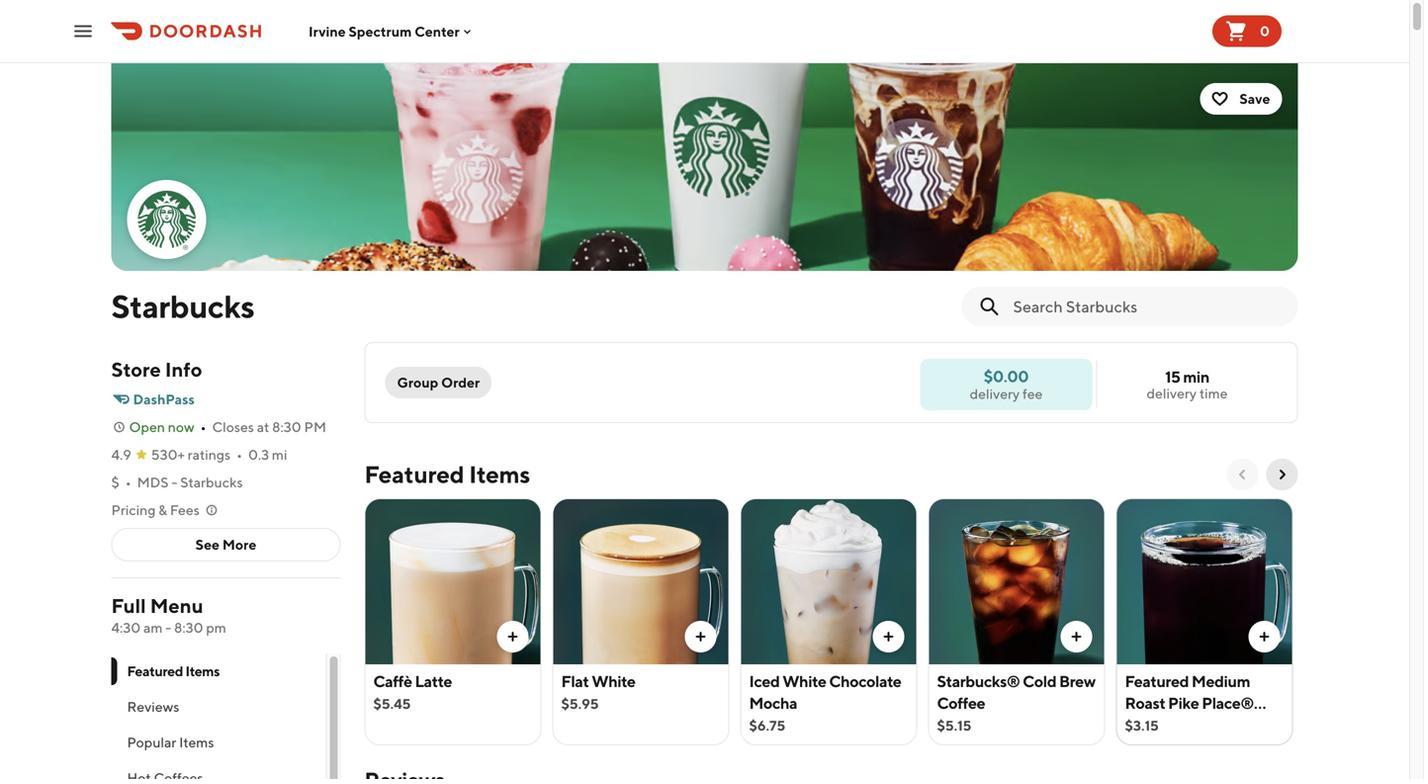 Task type: locate. For each thing, give the bounding box(es) containing it.
flat white $5.95
[[561, 672, 636, 712]]

delivery left fee
[[970, 386, 1020, 402]]

white up mocha
[[783, 672, 827, 691]]

• right the $
[[125, 474, 131, 491]]

am
[[143, 620, 163, 636]]

at
[[257, 419, 269, 435]]

1 horizontal spatial add item to cart image
[[1069, 629, 1085, 645]]

$
[[111, 474, 119, 491]]

• right now
[[200, 419, 206, 435]]

1 horizontal spatial add item to cart image
[[881, 629, 897, 645]]

popular
[[127, 735, 176, 751]]

delivery left time
[[1147, 385, 1197, 402]]

2 add item to cart image from the left
[[1069, 629, 1085, 645]]

mds
[[137, 474, 169, 491]]

closes
[[212, 419, 254, 435]]

2 horizontal spatial featured
[[1125, 672, 1189, 691]]

items inside button
[[179, 735, 214, 751]]

0 horizontal spatial add item to cart image
[[693, 629, 709, 645]]

starbucks down ratings
[[180, 474, 243, 491]]

reviews button
[[111, 690, 326, 725]]

featured up pike
[[1125, 672, 1189, 691]]

white inside iced white chocolate mocha $6.75
[[783, 672, 827, 691]]

roast
[[1125, 694, 1166, 713], [1125, 716, 1166, 735]]

0 horizontal spatial white
[[592, 672, 636, 691]]

featured
[[365, 461, 464, 489], [127, 663, 183, 680], [1125, 672, 1189, 691]]

starbucks image
[[111, 63, 1298, 271], [129, 182, 204, 257]]

- right am at the bottom left of the page
[[165, 620, 171, 636]]

previous button of carousel image
[[1235, 467, 1251, 483]]

featured inside heading
[[365, 461, 464, 489]]

coffee
[[937, 694, 986, 713]]

- right mds
[[172, 474, 177, 491]]

0 vertical spatial featured items
[[365, 461, 530, 489]]

8:30 down menu
[[174, 620, 203, 636]]

add item to cart image for starbucks® cold brew coffee
[[1069, 629, 1085, 645]]

0 horizontal spatial add item to cart image
[[505, 629, 521, 645]]

info
[[165, 358, 202, 381]]

0 vertical spatial •
[[200, 419, 206, 435]]

add item to cart image
[[693, 629, 709, 645], [881, 629, 897, 645], [1257, 629, 1273, 645]]

$5.15
[[937, 718, 972, 734]]

popular items
[[127, 735, 214, 751]]

featured items down group order button on the left
[[365, 461, 530, 489]]

0 vertical spatial items
[[469, 461, 530, 489]]

8:30 right at at left
[[272, 419, 301, 435]]

reviews
[[127, 699, 179, 715]]

$0.00 delivery fee
[[970, 367, 1043, 402]]

iced white chocolate mocha image
[[741, 499, 917, 665]]

3 add item to cart image from the left
[[1257, 629, 1273, 645]]

$0.00
[[984, 367, 1029, 386]]

delivery
[[1147, 385, 1197, 402], [970, 386, 1020, 402]]

-
[[172, 474, 177, 491], [165, 620, 171, 636]]

1 horizontal spatial white
[[783, 672, 827, 691]]

1 add item to cart image from the left
[[505, 629, 521, 645]]

medium
[[1192, 672, 1251, 691]]

white inside flat white $5.95
[[592, 672, 636, 691]]

1 horizontal spatial •
[[200, 419, 206, 435]]

530+ ratings •
[[151, 447, 242, 463]]

1 vertical spatial featured items
[[127, 663, 220, 680]]

add item to cart image
[[505, 629, 521, 645], [1069, 629, 1085, 645]]

0 vertical spatial -
[[172, 474, 177, 491]]

$3.15
[[1125, 718, 1159, 734]]

1 vertical spatial 8:30
[[174, 620, 203, 636]]

1 horizontal spatial featured
[[365, 461, 464, 489]]

items inside heading
[[469, 461, 530, 489]]

1 add item to cart image from the left
[[693, 629, 709, 645]]

pike
[[1169, 694, 1200, 713]]

0.3 mi
[[248, 447, 287, 463]]

15
[[1166, 368, 1181, 386]]

• closes at 8:30 pm
[[200, 419, 326, 435]]

2 horizontal spatial add item to cart image
[[1257, 629, 1273, 645]]

2 horizontal spatial •
[[237, 447, 242, 463]]

min
[[1184, 368, 1210, 386]]

featured up reviews
[[127, 663, 183, 680]]

store
[[111, 358, 161, 381]]

pricing
[[111, 502, 156, 518]]

full
[[111, 595, 146, 618]]

0 vertical spatial starbucks
[[111, 288, 255, 325]]

2 vertical spatial items
[[179, 735, 214, 751]]

featured items up reviews
[[127, 663, 220, 680]]

1 horizontal spatial delivery
[[1147, 385, 1197, 402]]

fees
[[170, 502, 200, 518]]

time
[[1200, 385, 1228, 402]]

&
[[158, 502, 167, 518]]

spectrum
[[349, 23, 412, 39]]

starbucks® cold brew coffee image
[[929, 499, 1105, 665]]

1 white from the left
[[592, 672, 636, 691]]

caffè latte $5.45
[[373, 672, 452, 712]]

2 white from the left
[[783, 672, 827, 691]]

featured items
[[365, 461, 530, 489], [127, 663, 220, 680]]

see more
[[196, 537, 257, 553]]

iced
[[749, 672, 780, 691]]

latte
[[415, 672, 452, 691]]

white right the flat
[[592, 672, 636, 691]]

flat white image
[[554, 499, 729, 665]]

2 vertical spatial •
[[125, 474, 131, 491]]

white for $5.95
[[592, 672, 636, 691]]

group
[[397, 374, 439, 391]]

iced white chocolate mocha $6.75
[[749, 672, 902, 734]]

8:30
[[272, 419, 301, 435], [174, 620, 203, 636]]

0 horizontal spatial 8:30
[[174, 620, 203, 636]]

1 horizontal spatial 8:30
[[272, 419, 301, 435]]

0 vertical spatial roast
[[1125, 694, 1166, 713]]

0 horizontal spatial delivery
[[970, 386, 1020, 402]]

fee
[[1023, 386, 1043, 402]]

starbucks up info
[[111, 288, 255, 325]]

open menu image
[[71, 19, 95, 43]]

530+
[[151, 447, 185, 463]]

caffè
[[373, 672, 412, 691]]

1 roast from the top
[[1125, 694, 1166, 713]]

•
[[200, 419, 206, 435], [237, 447, 242, 463], [125, 474, 131, 491]]

• left 0.3
[[237, 447, 242, 463]]

1 vertical spatial -
[[165, 620, 171, 636]]

white
[[592, 672, 636, 691], [783, 672, 827, 691]]

add item to cart image for caffè latte
[[505, 629, 521, 645]]

starbucks®
[[937, 672, 1020, 691]]

0 horizontal spatial featured items
[[127, 663, 220, 680]]

starbucks
[[111, 288, 255, 325], [180, 474, 243, 491]]

store info
[[111, 358, 202, 381]]

brew
[[1060, 672, 1096, 691]]

open now
[[129, 419, 194, 435]]

featured down group
[[365, 461, 464, 489]]

group order button
[[385, 367, 492, 399]]

order
[[441, 374, 480, 391]]

1 vertical spatial roast
[[1125, 716, 1166, 735]]

2 add item to cart image from the left
[[881, 629, 897, 645]]

items
[[469, 461, 530, 489], [185, 663, 220, 680], [179, 735, 214, 751]]



Task type: vqa. For each thing, say whether or not it's contained in the screenshot.
(4 in $4.40 $4.75 Signature Select Fine Granulated Sugar (4 lb)
no



Task type: describe. For each thing, give the bounding box(es) containing it.
featured items heading
[[365, 459, 530, 491]]

0 vertical spatial 8:30
[[272, 419, 301, 435]]

1 horizontal spatial featured items
[[365, 461, 530, 489]]

pricing & fees
[[111, 502, 200, 518]]

center
[[415, 23, 460, 39]]

4:30
[[111, 620, 141, 636]]

15 min delivery time
[[1147, 368, 1228, 402]]

add item to cart image for flat white
[[693, 629, 709, 645]]

$5.45
[[373, 696, 411, 712]]

place®
[[1202, 694, 1254, 713]]

irvine spectrum center
[[309, 23, 460, 39]]

$6.75
[[749, 718, 786, 734]]

8:30 inside full menu 4:30 am - 8:30 pm
[[174, 620, 203, 636]]

delivery inside $0.00 delivery fee
[[970, 386, 1020, 402]]

group order
[[397, 374, 480, 391]]

delivery inside the 15 min delivery time
[[1147, 385, 1197, 402]]

mi
[[272, 447, 287, 463]]

0 horizontal spatial featured
[[127, 663, 183, 680]]

1 vertical spatial •
[[237, 447, 242, 463]]

0 button
[[1213, 15, 1282, 47]]

see
[[196, 537, 220, 553]]

pricing & fees button
[[111, 501, 219, 520]]

- inside full menu 4:30 am - 8:30 pm
[[165, 620, 171, 636]]

add item to cart image for featured medium roast pike place® roast
[[1257, 629, 1273, 645]]

cold
[[1023, 672, 1057, 691]]

mocha
[[749, 694, 797, 713]]

pm
[[304, 419, 326, 435]]

starbucks® cold brew coffee $5.15
[[937, 672, 1096, 734]]

add item to cart image for iced white chocolate mocha
[[881, 629, 897, 645]]

1 vertical spatial items
[[185, 663, 220, 680]]

popular items button
[[111, 725, 326, 761]]

save button
[[1200, 83, 1283, 115]]

open
[[129, 419, 165, 435]]

irvine spectrum center button
[[309, 23, 476, 39]]

now
[[168, 419, 194, 435]]

$ • mds - starbucks
[[111, 474, 243, 491]]

menu
[[150, 595, 203, 618]]

4.9
[[111, 447, 131, 463]]

0.3
[[248, 447, 269, 463]]

$5.95
[[561, 696, 599, 712]]

0 horizontal spatial •
[[125, 474, 131, 491]]

ratings
[[188, 447, 231, 463]]

white for chocolate
[[783, 672, 827, 691]]

chocolate
[[829, 672, 902, 691]]

featured medium roast pike place® roast
[[1125, 672, 1254, 735]]

irvine
[[309, 23, 346, 39]]

next button of carousel image
[[1275, 467, 1291, 483]]

1 vertical spatial starbucks
[[180, 474, 243, 491]]

full menu 4:30 am - 8:30 pm
[[111, 595, 226, 636]]

dashpass
[[133, 391, 195, 408]]

more
[[222, 537, 257, 553]]

caffè latte image
[[366, 499, 541, 665]]

flat
[[561, 672, 589, 691]]

pm
[[206, 620, 226, 636]]

2 roast from the top
[[1125, 716, 1166, 735]]

featured medium roast pike place® roast image
[[1117, 499, 1293, 665]]

Item Search search field
[[1014, 296, 1283, 318]]

save
[[1240, 91, 1271, 107]]

featured inside featured medium roast pike place® roast
[[1125, 672, 1189, 691]]

0
[[1260, 23, 1270, 39]]

see more button
[[112, 529, 340, 561]]



